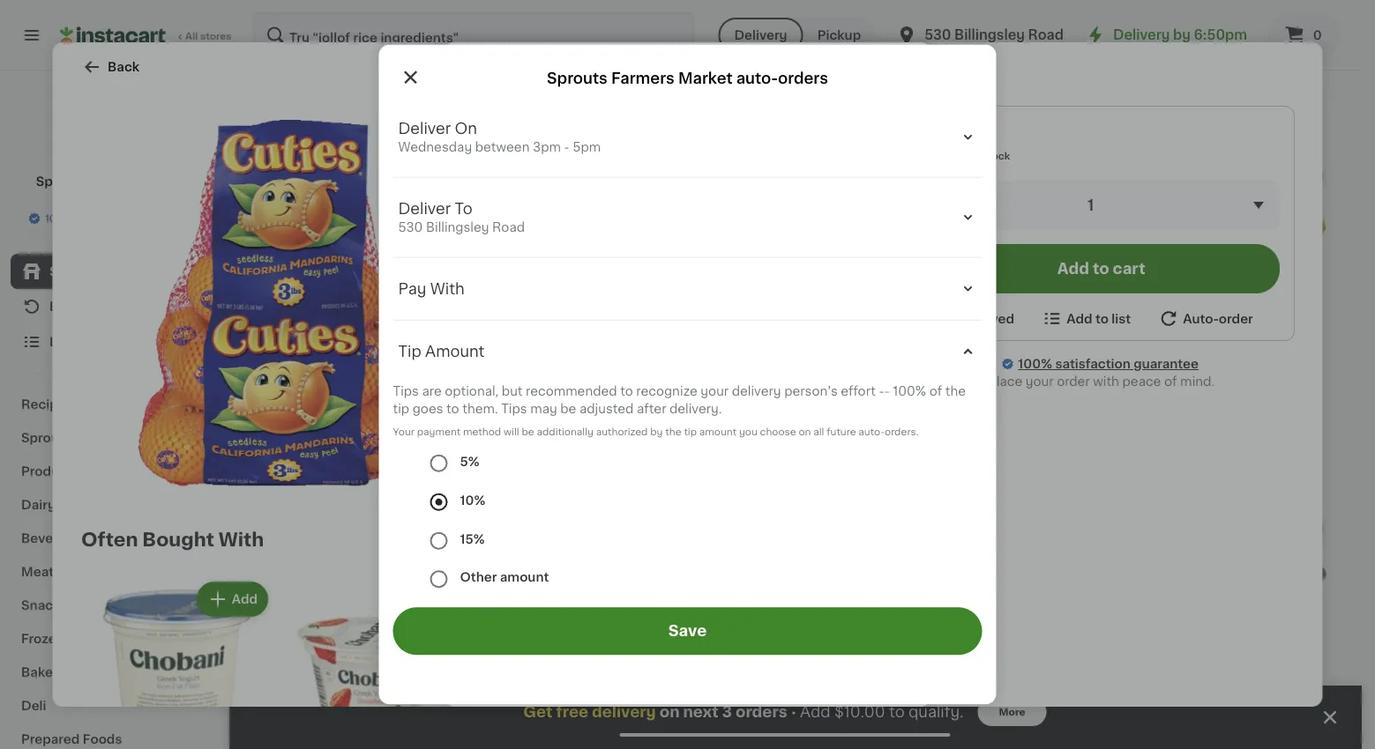 Task type: locate. For each thing, give the bounding box(es) containing it.
delivery
[[510, 311, 550, 321], [732, 385, 781, 398], [592, 705, 656, 720]]

$3.50 original price: $3.99 element
[[726, 655, 866, 678]]

(est.) up banana
[[348, 303, 385, 317]]

fresh for fresh fruit
[[265, 100, 319, 119]]

sprouts inside dialog
[[547, 71, 608, 86]]

orders
[[778, 71, 828, 86], [736, 705, 787, 720]]

5pm inside deliver on wednesday between 3pm - 5pm
[[573, 141, 601, 153]]

organic non-gmo up 49
[[266, 638, 365, 647]]

sprouts farmers market logo image for 4
[[458, 152, 481, 175]]

6
[[890, 304, 902, 323]]

between up 4 items
[[475, 141, 530, 153]]

0 horizontal spatial all
[[814, 427, 824, 437]]

more button
[[978, 699, 1047, 727]]

1 vertical spatial market
[[144, 176, 189, 188]]

many down "0.43"
[[436, 377, 464, 386]]

2 horizontal spatial farmers
[[611, 71, 675, 86]]

1 vertical spatial wednesday
[[488, 622, 546, 632]]

meat & seafood
[[21, 566, 124, 579]]

recipes
[[21, 399, 73, 411]]

many in stock down 0.41
[[282, 377, 352, 386]]

your right place
[[1025, 376, 1053, 388]]

product group
[[265, 155, 404, 392], [418, 155, 558, 392], [572, 155, 712, 395], [726, 155, 866, 378], [880, 155, 1019, 357], [1033, 155, 1173, 357], [1187, 155, 1327, 364], [265, 508, 404, 731], [418, 508, 558, 710], [880, 508, 1019, 745], [1187, 508, 1327, 717], [81, 579, 271, 750], [285, 579, 476, 750], [490, 579, 681, 750], [695, 579, 885, 750]]

shop
[[49, 266, 82, 278]]

the inside tips are optional, but recommended to recognize your delivery person's effort -- 100% of the tip goes to them. tips may be adjusted after delivery.
[[946, 385, 966, 398]]

100% inside button
[[45, 214, 72, 224]]

3
[[499, 133, 508, 146], [1043, 304, 1056, 323], [736, 657, 748, 676], [722, 705, 732, 720]]

delivery right free
[[592, 705, 656, 720]]

non-gmo
[[929, 285, 980, 294], [621, 638, 672, 647], [728, 638, 779, 647]]

sprouts farmers market auto-orders dialog
[[379, 45, 996, 705]]

wednesday inside 'delivery day & time wednesday between 3pm - 5pm'
[[488, 622, 546, 632]]

road inside 'auto-order more items' dialog
[[562, 569, 588, 579]]

order left details
[[696, 465, 739, 480]]

each up banana
[[309, 303, 344, 317]]

orders down service type group
[[778, 71, 828, 86]]

2 horizontal spatial billingsley
[[955, 29, 1025, 41]]

$0.99 element
[[1187, 655, 1327, 678]]

non- up $ 3 50
[[728, 638, 753, 647]]

2
[[497, 280, 505, 292]]

0 vertical spatial (est.)
[[348, 303, 385, 317]]

the down after at the left of the page
[[665, 427, 682, 437]]

satisfaction
[[74, 214, 133, 224], [1055, 358, 1130, 371]]

1 vertical spatial 530 billingsley road
[[488, 569, 588, 579]]

sprouts farmers market
[[36, 176, 189, 188]]

100% satisfaction guarantee down the store
[[45, 214, 187, 224]]

each inside the $1.49 / lb about 0.69 lb each
[[948, 712, 972, 721]]

your up delivery.
[[701, 385, 729, 398]]

between inside 'delivery day & time wednesday between 3pm - 5pm'
[[549, 622, 592, 632]]

1 vertical spatial with
[[218, 531, 264, 549]]

auto-order total
[[458, 400, 583, 415]]

each (est.)
[[309, 303, 385, 317]]

$ inside $ 3 50
[[729, 658, 736, 668]]

100% up place
[[1018, 358, 1052, 371]]

deliver inside deliver to 530 billingsley road
[[398, 201, 451, 216]]

0 vertical spatial 100% satisfaction guarantee
[[45, 214, 187, 224]]

each right 0.69
[[948, 712, 972, 721]]

delivery
[[1113, 29, 1170, 41], [734, 29, 787, 41], [488, 605, 541, 618]]

lb up "0.43"
[[456, 345, 466, 354]]

delivery inside button
[[734, 29, 787, 41]]

5pm down receive in the left top of the page
[[573, 141, 601, 153]]

auto- for sprouts farmers market auto-order details
[[653, 465, 696, 480]]

0 vertical spatial by
[[1173, 29, 1191, 41]]

0 horizontal spatial ct
[[271, 698, 281, 707]]

1 horizontal spatial tip
[[684, 427, 697, 437]]

organic non-gmo
[[266, 285, 365, 294], [1035, 285, 1134, 294], [266, 638, 365, 647]]

1 horizontal spatial of
[[1164, 376, 1177, 388]]

$15.58
[[866, 400, 917, 415]]

1 1 ct from the left
[[418, 698, 435, 707]]

3 ct from the left
[[1040, 698, 1050, 707]]

1 horizontal spatial 3pm
[[594, 622, 616, 632]]

1 inside the $ 1 03 each (est.)
[[890, 657, 898, 676]]

sprouts up 10%
[[458, 465, 521, 480]]

$ inside $ 0 99
[[576, 658, 582, 668]]

$4.49
[[1078, 310, 1114, 322]]

amount up day
[[500, 572, 549, 584]]

3 right the 'a'
[[499, 133, 508, 146]]

0 horizontal spatial the
[[665, 427, 682, 437]]

each down banana
[[330, 359, 354, 369]]

orders up oz
[[736, 705, 787, 720]]

1 horizontal spatial by
[[1173, 29, 1191, 41]]

about down $0.59
[[418, 359, 448, 369]]

wednesday down on
[[398, 141, 472, 153]]

tips left are
[[393, 385, 419, 398]]

auto- down 'optional,'
[[458, 400, 502, 415]]

1 fresh from the top
[[265, 100, 319, 119]]

lb right "0.43"
[[475, 359, 484, 369]]

1 horizontal spatial delivery
[[592, 705, 656, 720]]

organic non-gmo up the 32
[[266, 285, 365, 294]]

your
[[393, 427, 415, 437]]

all right view
[[1157, 103, 1171, 116]]

eggs
[[72, 499, 104, 512]]

530 billingsley road
[[925, 29, 1064, 41], [488, 569, 588, 579]]

organic inside 6 organic blueberries
[[880, 328, 929, 340]]

auto- inside button
[[1183, 313, 1219, 325]]

1 horizontal spatial with
[[430, 282, 465, 297]]

about for $1.49 / lb about 0.69 lb each
[[880, 712, 909, 721]]

100% inside tips are optional, but recommended to recognize your delivery person's effort -- 100% of the tip goes to them. tips may be adjusted after delivery.
[[893, 385, 926, 398]]

deliver inside deliver on wednesday between 3pm - 5pm
[[398, 121, 451, 136]]

all
[[185, 31, 198, 41]]

deliver left to
[[398, 201, 451, 216]]

tips are optional, but recommended to recognize your delivery person's effort -- 100% of the tip goes to them. tips may be adjusted after delivery.
[[393, 385, 966, 415]]

market up the 'prices' at top left
[[144, 176, 189, 188]]

1 horizontal spatial be
[[560, 403, 576, 415]]

50 inside $ 1 50
[[438, 658, 452, 668]]

deliver left on
[[398, 121, 451, 136]]

0 vertical spatial item carousel region
[[265, 92, 1327, 431]]

1 horizontal spatial non-gmo
[[728, 638, 779, 647]]

auto- down your payment method will be additionally authorized by the tip amount you choose on all future auto-orders.
[[653, 465, 696, 480]]

non-gmo inside product group
[[929, 285, 980, 294]]

blueberries
[[932, 328, 1003, 340]]

$ inside $ 0 32
[[268, 305, 275, 315]]

0 horizontal spatial amount
[[500, 572, 549, 584]]

sprouts for sprouts brands
[[21, 432, 71, 445]]

2 horizontal spatial ct
[[1040, 698, 1050, 707]]

many up adjusted
[[590, 380, 618, 390]]

0 inside "element"
[[275, 304, 288, 323]]

delivery down weeks
[[510, 311, 550, 321]]

farmers inside 'auto-order more items' dialog
[[524, 465, 590, 480]]

item carousel region
[[265, 92, 1327, 431], [265, 445, 1327, 750]]

2 deliver from the top
[[398, 201, 451, 216]]

guarantee up peace
[[1133, 358, 1198, 371]]

deliver for deliver to
[[398, 201, 451, 216]]

be inside tips are optional, but recommended to recognize your delivery person's effort -- 100% of the tip goes to them. tips may be adjusted after delivery.
[[560, 403, 576, 415]]

snacks & candy
[[21, 600, 126, 612]]

0 for $ 0 99
[[582, 657, 595, 676]]

non-gmo for love
[[728, 638, 779, 647]]

$5.99
[[923, 122, 979, 141]]

0 horizontal spatial road
[[492, 221, 525, 234]]

2 fresh from the top
[[265, 453, 319, 472]]

2 horizontal spatial road
[[1028, 29, 1064, 41]]

farmers up this
[[611, 71, 675, 86]]

1 vertical spatial on
[[660, 705, 680, 720]]

by inside sprouts farmers market auto-orders dialog
[[650, 427, 663, 437]]

satisfaction up place your order with peace of mind.
[[1055, 358, 1130, 371]]

delivery inside tips are optional, but recommended to recognize your delivery person's effort -- 100% of the tip goes to them. tips may be adjusted after delivery.
[[732, 385, 781, 398]]

0 vertical spatial orders
[[778, 71, 828, 86]]

1 ct button
[[1033, 508, 1173, 710]]

2 horizontal spatial /
[[908, 698, 913, 707]]

be right the "will"
[[522, 427, 534, 437]]

50 for 3
[[750, 658, 763, 668]]

1 horizontal spatial all
[[1157, 103, 1171, 116]]

snacks & candy link
[[11, 589, 214, 623]]

after
[[637, 403, 666, 415]]

many down the $0.99 element
[[1205, 701, 1233, 711]]

50 for 1
[[438, 658, 452, 668]]

1 50 from the left
[[438, 658, 452, 668]]

0 horizontal spatial of
[[930, 385, 942, 398]]

1 vertical spatial by
[[650, 427, 663, 437]]

0.69
[[912, 712, 934, 721]]

sprouts farmers market logo image inside sprouts farmers market link
[[74, 92, 151, 169]]

1 horizontal spatial farmers
[[524, 465, 590, 480]]

1 inside organic celery 1 ct
[[265, 698, 269, 707]]

0 horizontal spatial auto-
[[458, 400, 502, 415]]

0 horizontal spatial by
[[650, 427, 663, 437]]

order up lemon
[[1219, 313, 1253, 325]]

$ 3 50
[[729, 657, 763, 676]]

1 vertical spatial road
[[492, 221, 525, 234]]

2 horizontal spatial market
[[678, 71, 733, 86]]

by left 6:50pm
[[1173, 29, 1191, 41]]

frozen link
[[11, 623, 214, 656]]

0 vertical spatial auto-
[[736, 71, 778, 86]]

0 horizontal spatial auto-
[[653, 465, 696, 480]]

market inside 'auto-order more items' dialog
[[593, 465, 649, 480]]

next
[[683, 705, 719, 720]]

many in stock inside button
[[1205, 701, 1274, 711]]

between down day
[[549, 622, 592, 632]]

deliver for deliver on
[[398, 121, 451, 136]]

$ inside $ 1 50
[[422, 658, 428, 668]]

wednesday down day
[[488, 622, 546, 632]]

$ for $ 3 50
[[729, 658, 736, 668]]

1 vertical spatial beets
[[726, 716, 762, 728]]

about inside $0.59 / lb about 0.43 lb each
[[418, 359, 448, 369]]

organic up $0.79
[[265, 328, 314, 340]]

total
[[547, 400, 583, 415]]

about down $0.79
[[265, 359, 294, 369]]

$ 0 75
[[1191, 304, 1224, 323]]

auto- inside dialog
[[458, 400, 502, 415]]

6.5
[[726, 733, 742, 743]]

with right 'bought'
[[218, 531, 264, 549]]

& right day
[[571, 605, 582, 618]]

many in stock down "0.43"
[[436, 377, 506, 386]]

1 vertical spatial all
[[814, 427, 824, 437]]

100% up the $15.58
[[893, 385, 926, 398]]

0 horizontal spatial tips
[[393, 385, 419, 398]]

0 vertical spatial road
[[1028, 29, 1064, 41]]

1 horizontal spatial market
[[593, 465, 649, 480]]

-
[[564, 141, 570, 153], [879, 385, 885, 398], [885, 385, 890, 398], [619, 622, 623, 632]]

guarantee
[[136, 214, 187, 224], [1133, 358, 1198, 371]]

100% satisfaction guarantee button
[[27, 208, 198, 226]]

1 horizontal spatial ct
[[425, 698, 435, 707]]

your payment method will be additionally authorized by the tip amount you choose on all future auto-orders.
[[393, 427, 919, 437]]

0 vertical spatial billingsley
[[955, 29, 1025, 41]]

sprouts farmers market logo image
[[74, 92, 151, 169], [458, 152, 481, 175]]

auto- right "future"
[[859, 427, 885, 437]]

sprouts farmers market logo image for sprouts
[[74, 92, 151, 169]]

of left the mind. in the right bottom of the page
[[1164, 376, 1177, 388]]

1 vertical spatial between
[[549, 622, 592, 632]]

in down $5.99
[[971, 151, 980, 161]]

tip inside tips are optional, but recommended to recognize your delivery person's effort -- 100% of the tip goes to them. tips may be adjusted after delivery.
[[393, 403, 409, 415]]

100% satisfaction guarantee up with
[[1018, 358, 1198, 371]]

1 vertical spatial billingsley
[[426, 221, 489, 234]]

2 horizontal spatial delivery
[[732, 385, 781, 398]]

gmo
[[339, 285, 365, 294], [954, 285, 980, 294], [1107, 285, 1134, 294], [339, 638, 365, 647], [646, 638, 672, 647], [753, 638, 779, 647]]

1 vertical spatial satisfaction
[[1055, 358, 1130, 371]]

sprouts for sprouts farmers market auto-order details
[[458, 465, 521, 480]]

market down authorized on the left of page
[[593, 465, 649, 480]]

tips down but
[[501, 403, 527, 415]]

$0.79
[[265, 345, 292, 354]]

seafood
[[70, 566, 124, 579]]

with inside dropdown button
[[430, 282, 465, 297]]

1 horizontal spatial 50
[[750, 658, 763, 668]]

effort
[[841, 385, 876, 398]]

your
[[1025, 376, 1053, 388], [701, 385, 729, 398]]

& left the eggs
[[58, 499, 69, 512]]

0 horizontal spatial satisfaction
[[74, 214, 133, 224]]

2 horizontal spatial delivery
[[1113, 29, 1170, 41]]

market
[[678, 71, 733, 86], [144, 176, 189, 188], [593, 465, 649, 480]]

organic up the 32
[[266, 285, 306, 294]]

$ inside the $ 1 03 each (est.)
[[883, 658, 890, 668]]

0 vertical spatial 3pm
[[533, 141, 561, 153]]

(est.)
[[348, 303, 385, 317], [958, 656, 996, 670]]

$ inside $ 3 88 $4.49 organic raspberries
[[1037, 305, 1043, 315]]

1
[[582, 304, 590, 323], [890, 657, 898, 676], [428, 657, 437, 676], [265, 698, 269, 707], [572, 698, 576, 707], [418, 698, 423, 707], [1033, 698, 1038, 707]]

$ for $ 1 03 each (est.)
[[883, 658, 890, 668]]

/ inside organic banana $0.79 / lb about 0.41 lb each
[[295, 345, 299, 354]]

3pm up ingredients
[[533, 141, 561, 153]]

1 vertical spatial 5pm
[[625, 622, 648, 632]]

organic non-gmo down add to cart
[[1035, 285, 1134, 294]]

ct inside organic celery 1 ct
[[271, 698, 281, 707]]

order down but
[[502, 400, 543, 415]]

/ right $1.49
[[908, 698, 913, 707]]

buy it again link
[[11, 289, 214, 325]]

$
[[268, 305, 275, 315], [1037, 305, 1043, 315], [1191, 305, 1197, 315], [576, 658, 582, 668], [883, 658, 890, 668], [422, 658, 428, 668], [729, 658, 736, 668]]

32
[[290, 305, 302, 315]]

sprouts for sprouts farmers market
[[36, 176, 86, 188]]

with right pay
[[430, 282, 465, 297]]

amount
[[699, 427, 737, 437], [500, 572, 549, 584]]

1 vertical spatial orders
[[736, 705, 787, 720]]

0 horizontal spatial delivery
[[488, 605, 541, 618]]

1 horizontal spatial wednesday
[[488, 622, 546, 632]]

about inside the $1.49 / lb about 0.69 lb each
[[880, 712, 909, 721]]

49
[[288, 658, 302, 668]]

farmers inside sprouts farmers market link
[[89, 176, 141, 188]]

organic up $ 1 50
[[420, 638, 460, 647]]

2 vertical spatial auto-
[[653, 465, 696, 480]]

1 horizontal spatial billingsley
[[510, 569, 560, 579]]

1 vertical spatial delivery
[[732, 385, 781, 398]]

2 horizontal spatial auto-
[[859, 427, 885, 437]]

/ up 0.41
[[295, 345, 299, 354]]

0 horizontal spatial 5pm
[[573, 141, 601, 153]]

0 horizontal spatial with
[[218, 531, 264, 549]]

raspberries
[[1086, 328, 1161, 340]]

0 vertical spatial deliver
[[398, 121, 451, 136]]

/ for $0.59 / lb about 0.43 lb each
[[450, 345, 454, 354]]

0 vertical spatial on
[[799, 427, 811, 437]]

starts
[[553, 311, 582, 321]]

add button
[[331, 161, 399, 192], [485, 161, 553, 192], [638, 161, 707, 192], [792, 161, 860, 192], [946, 161, 1014, 192], [1100, 161, 1168, 192], [1253, 161, 1322, 192], [331, 513, 399, 545], [946, 513, 1014, 545], [198, 584, 266, 616], [403, 584, 471, 616], [607, 584, 675, 616], [812, 584, 880, 616]]

0 horizontal spatial billingsley
[[426, 221, 489, 234]]

0 vertical spatial 5pm
[[573, 141, 601, 153]]

a
[[482, 126, 490, 139]]

50 inside $ 3 50
[[750, 658, 763, 668]]

6:50pm
[[1194, 29, 1247, 41]]

sprouts down recipes
[[21, 432, 71, 445]]

1 vertical spatial item carousel region
[[265, 445, 1327, 750]]

/ inside the $1.49 / lb about 0.69 lb each
[[908, 698, 913, 707]]

details
[[742, 465, 796, 480]]

between inside deliver on wednesday between 3pm - 5pm
[[475, 141, 530, 153]]

many down 0.41
[[282, 377, 310, 386]]

deliver
[[398, 121, 451, 136], [398, 201, 451, 216]]

peace
[[1122, 376, 1161, 388]]

1 horizontal spatial (est.)
[[958, 656, 996, 670]]

0 horizontal spatial 530
[[398, 221, 423, 234]]

guarantee inside 100% satisfaction guarantee link
[[1133, 358, 1198, 371]]

adjusted
[[580, 403, 634, 415]]

None search field
[[252, 11, 696, 60]]

2 50 from the left
[[750, 658, 763, 668]]

saved
[[975, 313, 1014, 325]]

0 horizontal spatial 1 ct
[[418, 698, 435, 707]]

1 ct from the left
[[271, 698, 281, 707]]

add to list button
[[1041, 308, 1131, 330]]

organic
[[266, 285, 306, 294], [1035, 285, 1075, 294], [265, 328, 314, 340], [880, 328, 929, 340], [1033, 328, 1083, 340], [266, 638, 306, 647], [420, 638, 460, 647], [265, 680, 314, 693]]

authorized
[[596, 427, 648, 437]]

farmers for sprouts farmers market auto-order details
[[524, 465, 590, 480]]

stock inside button
[[1247, 701, 1274, 711]]

ct
[[271, 698, 281, 707], [425, 698, 435, 707], [1040, 698, 1050, 707]]

1 vertical spatial 100%
[[1018, 358, 1052, 371]]

/ inside $0.59 / lb about 0.43 lb each
[[450, 345, 454, 354]]

1 vertical spatial fresh
[[265, 453, 319, 472]]

main content containing fresh fruit
[[229, 71, 1362, 750]]

bakery
[[21, 667, 66, 679]]

beets
[[759, 680, 795, 693], [726, 716, 762, 728]]

1 horizontal spatial 5pm
[[625, 622, 648, 632]]

0 horizontal spatial about
[[265, 359, 294, 369]]

2 1 ct from the left
[[1033, 698, 1050, 707]]

delivery inside 'delivery day & time wednesday between 3pm - 5pm'
[[488, 605, 541, 618]]

2 item carousel region from the top
[[265, 445, 1327, 750]]

auto- up lemon
[[1183, 313, 1219, 325]]

delivery left pickup button
[[734, 29, 787, 41]]

non- up 6 organic blueberries
[[929, 285, 954, 294]]

auto- down delivery button at the top right of the page
[[736, 71, 778, 86]]

pay
[[398, 282, 426, 297]]

$ for $ 0 32
[[268, 305, 275, 315]]

market for sprouts farmers market auto-order details
[[593, 465, 649, 480]]

0 horizontal spatial tip
[[393, 403, 409, 415]]

market inside dialog
[[678, 71, 733, 86]]

buy it again
[[49, 301, 124, 313]]

dairy & eggs
[[21, 499, 104, 512]]

0 horizontal spatial non-gmo
[[621, 638, 672, 647]]

sprouts farmers market logo image inside 'auto-order more items' dialog
[[458, 152, 481, 175]]

1 horizontal spatial the
[[946, 385, 966, 398]]

2 horizontal spatial about
[[880, 712, 909, 721]]

5pm inside 'delivery day & time wednesday between 3pm - 5pm'
[[625, 622, 648, 632]]

tip down delivery.
[[684, 427, 697, 437]]

mandarins bag image
[[469, 196, 511, 238]]

& inside love beets white wine & balsamic beets 6.5 oz container
[[760, 698, 770, 710]]

0 horizontal spatial be
[[522, 427, 534, 437]]

in inside button
[[1235, 701, 1244, 711]]

1 vertical spatial tips
[[501, 403, 527, 415]]

1 item carousel region from the top
[[265, 92, 1327, 431]]

0 horizontal spatial (est.)
[[348, 303, 385, 317]]

in up adjusted
[[620, 380, 629, 390]]

$ inside $ 0 75
[[1191, 305, 1197, 315]]

1 deliver from the top
[[398, 121, 451, 136]]

delivery down "other amount"
[[488, 605, 541, 618]]

$1.03 each (estimated) element
[[880, 655, 1019, 678]]

in down the $0.99 element
[[1235, 701, 1244, 711]]

1 horizontal spatial /
[[450, 345, 454, 354]]

& right wine
[[760, 698, 770, 710]]

each right the 03 on the right bottom of page
[[920, 656, 955, 670]]

in down "0.43"
[[466, 377, 475, 386]]

organic inside $ 3 88 $4.49 organic raspberries
[[1033, 328, 1083, 340]]

beets up oz
[[726, 716, 762, 728]]

non-gmo for 6
[[929, 285, 980, 294]]

sprouts for sprouts farmers market auto-orders
[[547, 71, 608, 86]]

auto-
[[1183, 313, 1219, 325], [458, 400, 502, 415]]

lb
[[511, 133, 522, 146], [301, 345, 310, 354], [456, 345, 466, 354], [319, 359, 328, 369], [475, 359, 484, 369], [915, 698, 924, 707], [936, 712, 945, 721]]

0 horizontal spatial wednesday
[[398, 141, 472, 153]]

of down "blueberries"
[[930, 385, 942, 398]]

farmers
[[611, 71, 675, 86], [89, 176, 141, 188], [524, 465, 590, 480]]

foods
[[83, 734, 122, 746]]

auto- for sprouts farmers market auto-orders
[[736, 71, 778, 86]]

order inside button
[[1219, 313, 1253, 325]]

2 vertical spatial 530
[[488, 569, 508, 579]]

fresh left vegetables
[[265, 453, 319, 472]]

1 vertical spatial amount
[[500, 572, 549, 584]]

lb right 0.69
[[936, 712, 945, 721]]

organic down 6
[[880, 328, 929, 340]]

1 horizontal spatial delivery
[[734, 29, 787, 41]]

(est.) up "more" button
[[958, 656, 996, 670]]

market for sprouts farmers market
[[144, 176, 189, 188]]

0 vertical spatial satisfaction
[[74, 214, 133, 224]]

0 horizontal spatial your
[[701, 385, 729, 398]]

wednesday inside deliver on wednesday between 3pm - 5pm
[[398, 141, 472, 153]]

organic down the 88
[[1033, 328, 1083, 340]]

many in stock down the $0.99 element
[[1205, 701, 1274, 711]]

main content
[[229, 71, 1362, 750]]

delivery inside treatment tracker modal dialog
[[592, 705, 656, 720]]

many in stock button
[[1187, 508, 1327, 717]]

0 for $ 0 32
[[275, 304, 288, 323]]

1 horizontal spatial amount
[[699, 427, 737, 437]]

0 inside button
[[1313, 29, 1322, 41]]

sprouts inside 'auto-order more items' dialog
[[458, 465, 521, 480]]

all stores
[[185, 31, 232, 41]]

1 vertical spatial (est.)
[[958, 656, 996, 670]]

candy
[[84, 600, 126, 612]]

many
[[940, 151, 968, 161], [282, 377, 310, 386], [436, 377, 464, 386], [590, 380, 618, 390], [1205, 701, 1233, 711], [282, 715, 310, 725], [897, 729, 925, 739]]

non-
[[314, 285, 339, 294], [929, 285, 954, 294], [1082, 285, 1107, 294], [314, 638, 339, 647], [621, 638, 646, 647], [728, 638, 753, 647]]

0 horizontal spatial 100%
[[45, 214, 72, 224]]

2 vertical spatial market
[[593, 465, 649, 480]]

0 vertical spatial auto-
[[1183, 313, 1219, 325]]

organic banana image
[[518, 196, 561, 238]]

organic up the 88
[[1035, 285, 1075, 294]]

sprouts farmers market logo image up the sprouts farmers market
[[74, 92, 151, 169]]

farmers inside sprouts farmers market auto-orders dialog
[[611, 71, 675, 86]]



Task type: vqa. For each thing, say whether or not it's contained in the screenshot.
'Instacart+' in "ENJOY $20 OFF YOUR INSTACART+ MEMBERSHIP RENEWAL WITH COSTCO"
no



Task type: describe. For each thing, give the bounding box(es) containing it.
3pm inside deliver on wednesday between 3pm - 5pm
[[533, 141, 561, 153]]

many inside button
[[1205, 701, 1233, 711]]

often bought with
[[81, 531, 264, 549]]

treatment tracker modal dialog
[[229, 686, 1362, 750]]

but
[[502, 385, 523, 398]]

many in stock down organic celery 1 ct
[[282, 715, 352, 725]]

many in stock down 0.69
[[897, 729, 967, 739]]

2 ct from the left
[[425, 698, 435, 707]]

organic inside organic celery 1 ct
[[265, 680, 314, 693]]

$ 0 99
[[576, 657, 611, 676]]

order left with
[[1057, 376, 1090, 388]]

items
[[500, 157, 536, 169]]

organic up 49
[[266, 638, 306, 647]]

pay with button
[[393, 258, 982, 320]]

- inside deliver on wednesday between 3pm - 5pm
[[564, 141, 570, 153]]

item carousel region containing fresh fruit
[[265, 92, 1327, 431]]

save
[[668, 624, 707, 639]]

1 vertical spatial the
[[665, 427, 682, 437]]

1 horizontal spatial satisfaction
[[1055, 358, 1130, 371]]

530 billingsley road inside 'auto-order more items' dialog
[[488, 569, 588, 579]]

everyday store prices
[[53, 196, 162, 206]]

99
[[597, 658, 611, 668]]

organic inside organic banana $0.79 / lb about 0.41 lb each
[[265, 328, 314, 340]]

method
[[463, 427, 501, 437]]

10%
[[460, 495, 485, 507]]

organic non-gmo for fruit
[[266, 285, 365, 294]]

530 inside 'auto-order more items' dialog
[[488, 569, 508, 579]]

2 horizontal spatial 100%
[[1018, 358, 1052, 371]]

road inside popup button
[[1028, 29, 1064, 41]]

prepared
[[21, 734, 80, 746]]

each inside $0.59 / lb about 0.43 lb each
[[486, 359, 510, 369]]

$ 3 88 $4.49 organic raspberries
[[1033, 304, 1161, 340]]

lb up 0.69
[[915, 698, 924, 707]]

delivery by 6:50pm link
[[1085, 25, 1247, 46]]

many in stock up adjusted
[[590, 380, 659, 390]]

$0.32 each (estimated) element
[[265, 302, 404, 325]]

0 for $ 0 75
[[1197, 304, 1210, 323]]

tip amount button
[[393, 321, 982, 383]]

instacart logo image
[[60, 25, 166, 46]]

lb up 0.41
[[301, 345, 310, 354]]

3 lb bag
[[499, 133, 550, 146]]

love beets white wine & balsamic beets 6.5 oz container
[[726, 680, 834, 743]]

in down organic celery 1 ct
[[313, 715, 322, 725]]

qualify.
[[909, 705, 964, 720]]

recurring delivery starts
[[458, 311, 582, 321]]

(est.) inside the $ 1 03 each (est.)
[[958, 656, 996, 670]]

& inside 'delivery day & time wednesday between 3pm - 5pm'
[[571, 605, 582, 618]]

set a schedule to receive this item regularly.
[[458, 126, 732, 139]]

sprouts farmers market auto-order details
[[458, 465, 796, 480]]

fresh for fresh vegetables
[[265, 453, 319, 472]]

other
[[460, 572, 497, 584]]

3pm inside 'delivery day & time wednesday between 3pm - 5pm'
[[594, 622, 616, 632]]

100% satisfaction guarantee link
[[1018, 356, 1198, 373]]

guarantee inside 100% satisfaction guarantee button
[[136, 214, 187, 224]]

organic celery 1 ct
[[265, 680, 358, 707]]

0 vertical spatial amount
[[699, 427, 737, 437]]

$0.59 / lb about 0.43 lb each
[[418, 345, 510, 369]]

prepared foods
[[21, 734, 122, 746]]

each inside the $ 1 03 each (est.)
[[920, 656, 955, 670]]

4 items
[[488, 157, 536, 169]]

delivery button
[[719, 18, 803, 53]]

back button
[[81, 56, 139, 78]]

billingsley inside 'auto-order more items' dialog
[[510, 569, 560, 579]]

lists
[[49, 336, 80, 348]]

sprouts brands
[[21, 432, 119, 445]]

0 vertical spatial beets
[[759, 680, 795, 693]]

day
[[544, 605, 568, 618]]

to
[[455, 201, 473, 216]]

billingsley inside deliver to 530 billingsley road
[[426, 221, 489, 234]]

delivery for delivery by 6:50pm
[[1113, 29, 1170, 41]]

delivery day & time wednesday between 3pm - 5pm
[[488, 605, 648, 632]]

88
[[1057, 305, 1071, 315]]

& for dairy
[[58, 499, 69, 512]]

on inside treatment tracker modal dialog
[[660, 705, 680, 720]]

3 inside treatment tracker modal dialog
[[722, 705, 732, 720]]

0 vertical spatial tips
[[393, 385, 419, 398]]

meat
[[21, 566, 54, 579]]

list
[[1111, 313, 1131, 325]]

many down organic celery 1 ct
[[282, 715, 310, 725]]

lb right 0.41
[[319, 359, 328, 369]]

1 horizontal spatial your
[[1025, 376, 1053, 388]]

0 button
[[1269, 14, 1341, 56]]

again
[[89, 301, 124, 313]]

delivery for delivery day & time wednesday between 3pm - 5pm
[[488, 605, 541, 618]]

banana
[[317, 328, 363, 340]]

container
[[758, 733, 806, 743]]

you
[[739, 427, 758, 437]]

about inside organic banana $0.79 / lb about 0.41 lb each
[[265, 359, 294, 369]]

& for meat
[[57, 566, 67, 579]]

non- left "save"
[[621, 638, 646, 647]]

beverages
[[21, 533, 89, 545]]

recipes link
[[11, 388, 214, 422]]

item carousel region containing fresh vegetables
[[265, 445, 1327, 750]]

will
[[504, 427, 519, 437]]

each inside "element"
[[309, 303, 344, 317]]

add inside treatment tracker modal dialog
[[800, 705, 831, 720]]

1 ct inside button
[[1033, 698, 1050, 707]]

delivery for delivery
[[734, 29, 787, 41]]

orders inside treatment tracker modal dialog
[[736, 705, 787, 720]]

many in stock down $5.99
[[940, 151, 1010, 161]]

in down 0.41
[[313, 377, 322, 386]]

organic non-gmo inside product group
[[1035, 285, 1134, 294]]

$3.99
[[770, 663, 806, 675]]

person's
[[784, 385, 838, 398]]

$10.00
[[835, 705, 885, 720]]

vegetables
[[324, 453, 434, 472]]

100% satisfaction guarantee inside button
[[45, 214, 187, 224]]

$ for $ 0 75
[[1191, 305, 1197, 315]]

prices
[[130, 196, 162, 206]]

- inside 'delivery day & time wednesday between 3pm - 5pm'
[[619, 622, 623, 632]]

non- up celery
[[314, 638, 339, 647]]

$ for $ 3 88 $4.49 organic raspberries
[[1037, 305, 1043, 315]]

1 vertical spatial be
[[522, 427, 534, 437]]

1 vertical spatial 100% satisfaction guarantee
[[1018, 358, 1198, 371]]

product group containing many in stock
[[1187, 508, 1327, 717]]

choose
[[760, 427, 796, 437]]

about for $0.59 / lb about 0.43 lb each
[[418, 359, 448, 369]]

3 up "love"
[[736, 657, 748, 676]]

ingredients button
[[499, 162, 886, 180]]

ingredients
[[499, 165, 572, 177]]

lb left bag
[[511, 133, 522, 146]]

more
[[999, 708, 1026, 718]]

on inside sprouts farmers market auto-orders dialog
[[799, 427, 811, 437]]

of inside tips are optional, but recommended to recognize your delivery person's effort -- 100% of the tip goes to them. tips may be adjusted after delivery.
[[930, 385, 942, 398]]

road inside deliver to 530 billingsley road
[[492, 221, 525, 234]]

dairy & eggs link
[[11, 489, 214, 522]]

$ for $ 0 99
[[576, 658, 582, 668]]

place
[[988, 376, 1022, 388]]

$3.88 original price: $4.49 element
[[1033, 302, 1173, 325]]

satisfaction inside button
[[74, 214, 133, 224]]

many down 0.69
[[897, 729, 925, 739]]

each inside organic banana $0.79 / lb about 0.41 lb each
[[330, 359, 354, 369]]

with
[[1093, 376, 1119, 388]]

product group containing 6
[[880, 155, 1019, 357]]

75
[[1212, 305, 1224, 315]]

them.
[[462, 403, 498, 415]]

organic non-gmo for vegetables
[[266, 638, 365, 647]]

all inside sprouts farmers market auto-orders dialog
[[814, 427, 824, 437]]

it
[[77, 301, 86, 313]]

beverages link
[[11, 522, 214, 556]]

saved button
[[949, 308, 1014, 330]]

(est.) inside $0.32 each (estimated) "element"
[[348, 303, 385, 317]]

$1.49
[[880, 698, 906, 707]]

orders inside sprouts farmers market auto-orders dialog
[[778, 71, 828, 86]]

prepared foods link
[[11, 723, 214, 750]]

15%
[[460, 533, 485, 546]]

3 inside $ 3 88 $4.49 organic raspberries
[[1043, 304, 1056, 323]]

6 organic blueberries
[[880, 304, 1003, 340]]

farmers for sprouts farmers market auto-orders
[[611, 71, 675, 86]]

this
[[617, 126, 640, 139]]

530 inside popup button
[[925, 29, 951, 41]]

to inside treatment tracker modal dialog
[[889, 705, 905, 720]]

back
[[107, 61, 139, 73]]

1 inside button
[[1033, 698, 1038, 707]]

bought
[[142, 531, 214, 549]]

market for sprouts farmers market auto-orders
[[678, 71, 733, 86]]

ct inside button
[[1040, 698, 1050, 707]]

cart
[[1113, 262, 1145, 277]]

billingsley inside popup button
[[955, 29, 1025, 41]]

item
[[644, 126, 671, 139]]

your inside tips are optional, but recommended to recognize your delivery person's effort -- 100% of the tip goes to them. tips may be adjusted after delivery.
[[701, 385, 729, 398]]

lemon
[[1187, 328, 1230, 340]]

auto- for auto-order
[[1183, 313, 1219, 325]]

all inside popup button
[[1157, 103, 1171, 116]]

auto-order more items dialog
[[444, 42, 931, 750]]

in down 0.69
[[928, 729, 937, 739]]

every
[[458, 280, 494, 292]]

every 2 weeks
[[458, 280, 549, 292]]

(40+)
[[1174, 103, 1209, 116]]

product group containing 5
[[726, 155, 866, 378]]

530 billingsley road inside popup button
[[925, 29, 1064, 41]]

& for snacks
[[70, 600, 81, 612]]

non- down add to cart
[[1082, 285, 1107, 294]]

1 vertical spatial tip
[[684, 427, 697, 437]]

1 horizontal spatial tips
[[501, 403, 527, 415]]

non- up $0.32 each (estimated) "element"
[[314, 285, 339, 294]]

/ for $1.49 / lb about 0.69 lb each
[[908, 698, 913, 707]]

optional,
[[445, 385, 499, 398]]

530 inside deliver to 530 billingsley road
[[398, 221, 423, 234]]

farmers for sprouts farmers market
[[89, 176, 141, 188]]

$0.59
[[418, 345, 447, 354]]

product group containing 3
[[1033, 155, 1173, 357]]

delivery inside 'auto-order more items' dialog
[[510, 311, 550, 321]]

$ for $ 1 50
[[422, 658, 428, 668]]

recurring
[[458, 311, 508, 321]]

oz
[[744, 733, 756, 743]]

$0.25 each (estimated) element
[[418, 302, 558, 325]]

balsamic
[[773, 698, 830, 710]]

recognize
[[636, 385, 698, 398]]

service type group
[[719, 18, 875, 53]]

sprouts farmers market link
[[36, 92, 189, 191]]

auto- for auto-order total
[[458, 400, 502, 415]]

view all (40+) button
[[1116, 92, 1228, 127]]

many down $5.99
[[940, 151, 968, 161]]



